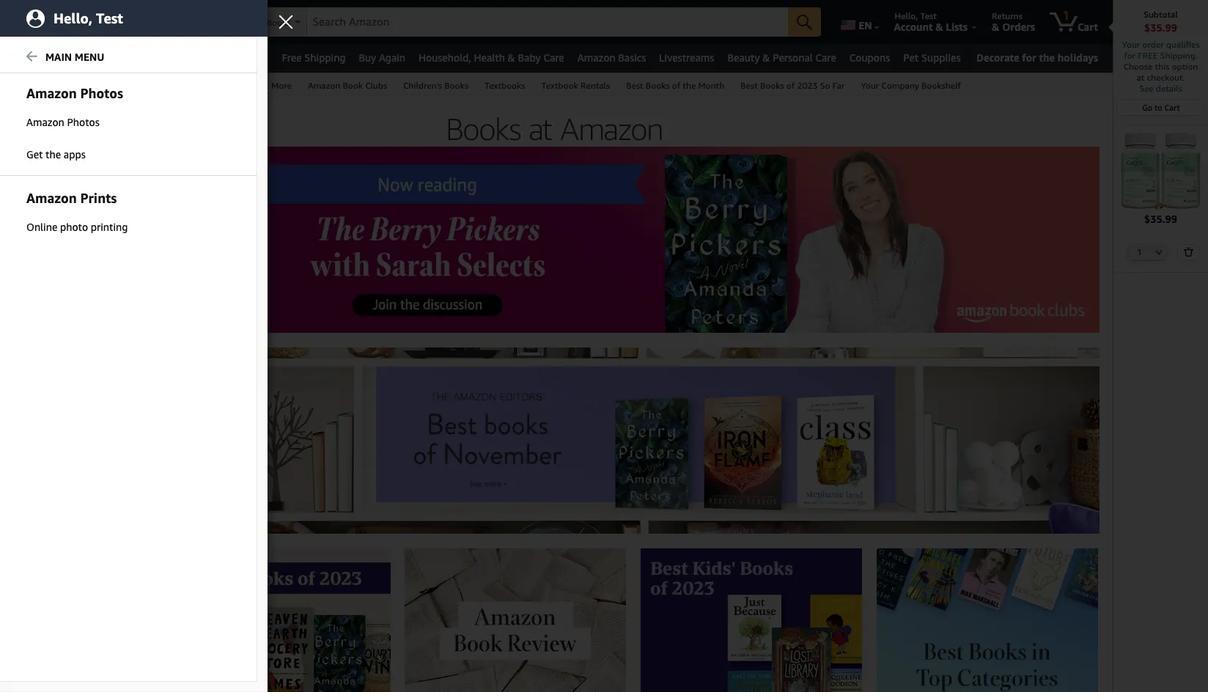 Task type: locate. For each thing, give the bounding box(es) containing it.
printing
[[91, 221, 128, 233]]

personal
[[773, 51, 813, 64]]

books inside the books link
[[19, 80, 44, 91]]

0 horizontal spatial 1
[[1063, 8, 1070, 23]]

amazon
[[578, 51, 616, 64], [308, 80, 341, 91], [26, 116, 64, 128]]

test inside hello, test link
[[96, 10, 123, 26]]

1 vertical spatial to
[[1155, 103, 1163, 112]]

the
[[1040, 51, 1056, 64], [683, 80, 696, 91], [46, 148, 61, 161]]

0 vertical spatial in
[[51, 150, 60, 161]]

books down basics on the top of page
[[646, 80, 670, 91]]

hello, up main menu
[[54, 10, 93, 26]]

1 vertical spatial your
[[861, 80, 880, 91]]

hello, test
[[54, 10, 123, 26], [895, 10, 937, 21]]

sellers
[[234, 80, 260, 91]]

0 horizontal spatial best
[[214, 80, 232, 91]]

1 horizontal spatial your
[[1123, 39, 1141, 50]]

0 vertical spatial amazon
[[26, 85, 77, 101]]

bookshelf
[[922, 80, 962, 91]]

hello, up pet
[[895, 10, 919, 21]]

qualifies
[[1167, 39, 1200, 50]]

livestreams link
[[653, 48, 721, 68]]

amazon up popular in books
[[26, 116, 64, 128]]

go to cart
[[1143, 103, 1181, 112]]

halloween
[[21, 166, 62, 176]]

best down beauty
[[741, 80, 758, 91]]

month
[[699, 80, 725, 91]]

hello, test inside navigation navigation
[[895, 10, 937, 21]]

get the apps link
[[0, 139, 257, 170]]

delivering
[[112, 10, 153, 21]]

amazon
[[26, 85, 77, 101], [26, 190, 77, 206]]

again
[[379, 51, 406, 64]]

1 horizontal spatial hello,
[[895, 10, 919, 21]]

1 vertical spatial cart
[[1165, 103, 1181, 112]]

holiday
[[58, 51, 93, 64]]

1 horizontal spatial for
[[1125, 50, 1136, 61]]

children's up award
[[21, 219, 59, 229]]

for
[[1125, 50, 1136, 61], [1023, 51, 1037, 64]]

1 horizontal spatial test
[[921, 10, 937, 21]]

2 horizontal spatial best
[[741, 80, 758, 91]]

cart down details
[[1165, 103, 1181, 112]]

halloween books
[[21, 166, 89, 176]]

test left lists
[[921, 10, 937, 21]]

the up halloween books
[[46, 148, 61, 161]]

books down apps
[[64, 166, 89, 176]]

books in spanish link
[[21, 192, 89, 202]]

your left order
[[1123, 39, 1141, 50]]

1 horizontal spatial best
[[627, 80, 644, 91]]

2 horizontal spatial to
[[1155, 103, 1163, 112]]

buy
[[359, 51, 376, 64]]

2 best from the left
[[627, 80, 644, 91]]

0 horizontal spatial the
[[46, 148, 61, 161]]

2 vertical spatial to
[[43, 205, 50, 216]]

all
[[31, 52, 44, 64]]

hello,
[[54, 10, 93, 26], [895, 10, 919, 21]]

of down livestreams link
[[672, 80, 681, 91]]

1 left 'dropdown' icon
[[1138, 247, 1143, 256]]

supplies
[[922, 51, 961, 64]]

to right the go
[[1155, 103, 1163, 112]]

& for account
[[936, 21, 944, 33]]

0 horizontal spatial cart
[[1078, 21, 1099, 33]]

amazon photos
[[26, 85, 123, 101]]

amazon for amazon prints
[[26, 190, 77, 206]]

1 horizontal spatial children's
[[403, 80, 442, 91]]

in for books
[[47, 192, 54, 202]]

3 best from the left
[[741, 80, 758, 91]]

books up free
[[267, 17, 291, 28]]

0 horizontal spatial for
[[1023, 51, 1037, 64]]

textbooks link
[[477, 73, 534, 96]]

1 amazon from the top
[[26, 85, 77, 101]]

0 vertical spatial your
[[1123, 39, 1141, 50]]

best books of the month link
[[619, 73, 733, 96]]

spanish
[[57, 192, 89, 202]]

buy again
[[359, 51, 406, 64]]

best books of november image
[[169, 348, 1100, 534]]

cart
[[1078, 21, 1099, 33], [1165, 103, 1181, 112]]

2 care from the left
[[816, 51, 837, 64]]

1 care from the left
[[544, 51, 565, 64]]

0 horizontal spatial children's books link
[[21, 219, 86, 229]]

to inside "delivering to los angeles 90005 update location"
[[155, 10, 163, 21]]

None submit
[[789, 7, 822, 37]]

0 horizontal spatial of
[[672, 80, 681, 91]]

& left orders at the top right
[[992, 21, 1000, 33]]

holiday deals link
[[51, 48, 128, 68]]

for right decorate
[[1023, 51, 1037, 64]]

1 horizontal spatial 1
[[1138, 247, 1143, 256]]

textbook rentals link
[[534, 73, 619, 96]]

your company bookshelf
[[861, 80, 962, 91]]

care up so
[[816, 51, 837, 64]]

children's books link up the award winners link
[[21, 219, 86, 229]]

your down coupons link
[[861, 80, 880, 91]]

best for best books of the month
[[627, 80, 644, 91]]

amazon book clubs
[[308, 80, 387, 91]]

1 vertical spatial children's books link
[[21, 219, 86, 229]]

the left holidays
[[1040, 51, 1056, 64]]

groceries link
[[210, 48, 275, 68]]

2 of from the left
[[787, 80, 795, 91]]

livestreams
[[660, 51, 715, 64]]

2 horizontal spatial amazon
[[578, 51, 616, 64]]

shipping.
[[1161, 50, 1198, 61]]

1 vertical spatial the
[[683, 80, 696, 91]]

to for go to cart
[[1155, 103, 1163, 112]]

books down all button
[[19, 80, 44, 91]]

in up back to school books link
[[47, 192, 54, 202]]

choose
[[1124, 61, 1153, 72]]

this
[[1156, 61, 1170, 72]]

& left lists
[[936, 21, 944, 33]]

amazon up rentals at the top
[[578, 51, 616, 64]]

0 vertical spatial to
[[155, 10, 163, 21]]

household,
[[419, 51, 472, 64]]

hello, test up pet
[[895, 10, 937, 21]]

0 horizontal spatial children's
[[21, 219, 59, 229]]

for left free
[[1125, 50, 1136, 61]]

2 vertical spatial amazon
[[26, 116, 64, 128]]

test
[[96, 10, 123, 26], [921, 10, 937, 21]]

1 best from the left
[[214, 80, 232, 91]]

book
[[343, 80, 363, 91]]

test up deals
[[96, 10, 123, 26]]

of left the 2023
[[787, 80, 795, 91]]

1 horizontal spatial of
[[787, 80, 795, 91]]

& for returns
[[992, 21, 1000, 33]]

1 vertical spatial amazon
[[308, 80, 341, 91]]

get
[[26, 148, 43, 161]]

1 vertical spatial 1
[[1138, 247, 1143, 256]]

2 horizontal spatial the
[[1040, 51, 1056, 64]]

the left month
[[683, 80, 696, 91]]

in up halloween books
[[51, 150, 60, 161]]

& left baby
[[508, 51, 516, 64]]

1 horizontal spatial children's books link
[[395, 73, 477, 96]]

amazon down the shipping
[[308, 80, 341, 91]]

to left los
[[155, 10, 163, 21]]

0 vertical spatial the
[[1040, 51, 1056, 64]]

update
[[112, 21, 147, 33]]

your for your company bookshelf
[[861, 80, 880, 91]]

$35.99 up 'dropdown' icon
[[1145, 212, 1178, 225]]

rentals
[[581, 80, 610, 91]]

children's down "household,"
[[403, 80, 442, 91]]

0 vertical spatial cart
[[1078, 21, 1099, 33]]

0 horizontal spatial amazon
[[26, 116, 64, 128]]

0 vertical spatial 1
[[1063, 8, 1070, 23]]

best left sellers
[[214, 80, 232, 91]]

groceries
[[216, 51, 259, 64]]

pet
[[904, 51, 919, 64]]

1 horizontal spatial care
[[816, 51, 837, 64]]

1 up holidays
[[1063, 8, 1070, 23]]

1 horizontal spatial to
[[155, 10, 163, 21]]

hello, test up menu in the top left of the page
[[54, 10, 123, 26]]

1 vertical spatial in
[[47, 192, 54, 202]]

in inside books in spanish back to school books children's books award winners
[[47, 192, 54, 202]]

& inside returns & orders
[[992, 21, 1000, 33]]

to
[[155, 10, 163, 21], [1155, 103, 1163, 112], [43, 205, 50, 216]]

amazon prints
[[26, 190, 117, 206]]

0 vertical spatial $35.99
[[1145, 21, 1178, 34]]

amazon for amazon basics
[[578, 51, 616, 64]]

best kids' books of 2023 image
[[641, 549, 863, 692]]

0 horizontal spatial test
[[96, 10, 123, 26]]

1 horizontal spatial the
[[683, 80, 696, 91]]

best books of 2023 image
[[169, 549, 391, 692]]

2 amazon from the top
[[26, 190, 77, 206]]

1 of from the left
[[672, 80, 681, 91]]

0 vertical spatial children's
[[403, 80, 442, 91]]

photos
[[67, 116, 100, 128]]

hello, test link
[[0, 0, 268, 37]]

children's books link
[[395, 73, 477, 96], [21, 219, 86, 229]]

back
[[21, 205, 40, 216]]

books
[[267, 17, 291, 28], [19, 80, 44, 91], [445, 80, 469, 91], [646, 80, 670, 91], [761, 80, 785, 91], [62, 150, 92, 161], [64, 166, 89, 176], [21, 192, 45, 202], [82, 205, 106, 216], [62, 219, 86, 229]]

best down basics on the top of page
[[627, 80, 644, 91]]

1 horizontal spatial cart
[[1165, 103, 1181, 112]]

1 vertical spatial children's
[[21, 219, 59, 229]]

& right beauty
[[763, 51, 771, 64]]

cart up holidays
[[1078, 21, 1099, 33]]

care right baby
[[544, 51, 565, 64]]

back to school books link
[[21, 205, 106, 216]]

amazon image
[[13, 13, 84, 35]]

children's books link down "household,"
[[395, 73, 477, 96]]

your inside your order qualifies for free shipping. choose this option at checkout. see details
[[1123, 39, 1141, 50]]

2 vertical spatial the
[[46, 148, 61, 161]]

coq10 600mg softgels | high absorption coq10 ubiquinol supplement | reduced form enhanced with vitamin e &amp; omega 3 6 9 | antioxidant powerhouse good for health | 120 softgels image
[[1121, 131, 1202, 212]]

$35.99
[[1145, 21, 1178, 34], [1145, 212, 1178, 225]]

pet supplies link
[[897, 48, 968, 68]]

0 horizontal spatial to
[[43, 205, 50, 216]]

0 vertical spatial children's books link
[[395, 73, 477, 96]]

1 vertical spatial amazon
[[26, 190, 77, 206]]

online photo printing link
[[0, 212, 257, 243]]

order
[[1143, 39, 1165, 50]]

main menu
[[45, 51, 104, 63]]

best books in top categories image
[[877, 549, 1099, 692]]

amazon photos
[[26, 116, 100, 128]]

in
[[51, 150, 60, 161], [47, 192, 54, 202]]

1 horizontal spatial hello, test
[[895, 10, 937, 21]]

en
[[859, 19, 873, 32]]

photos
[[80, 85, 123, 101]]

children's books link for textbooks link
[[395, 73, 477, 96]]

test inside navigation navigation
[[921, 10, 937, 21]]

main menu link
[[0, 42, 257, 73]]

books down "household,"
[[445, 80, 469, 91]]

to down books in spanish link
[[43, 205, 50, 216]]

online photo printing
[[26, 221, 128, 233]]

0 horizontal spatial your
[[861, 80, 880, 91]]

beauty & personal care
[[728, 51, 837, 64]]

dropdown image
[[1156, 249, 1164, 255]]

$35.99 down subtotal in the top right of the page
[[1145, 21, 1178, 34]]

books down beauty & personal care link
[[761, 80, 785, 91]]

&
[[936, 21, 944, 33], [992, 21, 1000, 33], [508, 51, 516, 64], [763, 51, 771, 64], [263, 80, 269, 91]]

amazon photos link
[[0, 107, 257, 138]]

0 horizontal spatial care
[[544, 51, 565, 64]]

0 vertical spatial amazon
[[578, 51, 616, 64]]

1 horizontal spatial amazon
[[308, 80, 341, 91]]

en link
[[833, 4, 886, 40]]

books down school
[[62, 219, 86, 229]]

checkout.
[[1148, 72, 1186, 83]]

advanced search
[[60, 80, 128, 91]]

beauty
[[728, 51, 760, 64]]

see
[[1140, 83, 1154, 94]]

best
[[214, 80, 232, 91], [627, 80, 644, 91], [741, 80, 758, 91]]



Task type: describe. For each thing, give the bounding box(es) containing it.
company
[[882, 80, 920, 91]]

books inside best books of the month link
[[646, 80, 670, 91]]

now reading. bright young women with sarah selects. join the discussion. image
[[169, 147, 1100, 333]]

free
[[282, 51, 302, 64]]

amazon book clubs link
[[300, 73, 395, 96]]

0 horizontal spatial hello,
[[54, 10, 93, 26]]

to for delivering to los angeles 90005 update location
[[155, 10, 163, 21]]

& left more
[[263, 80, 269, 91]]

your company bookshelf link
[[853, 73, 970, 96]]

2023
[[798, 80, 818, 91]]

option
[[1173, 61, 1199, 72]]

children's books
[[403, 80, 469, 91]]

subtotal $35.99
[[1144, 9, 1179, 34]]

children's books link for the award winners link
[[21, 219, 86, 229]]

none submit inside the books search box
[[789, 7, 822, 37]]

best for best sellers & more
[[214, 80, 232, 91]]

the inside decorate for the holidays link
[[1040, 51, 1056, 64]]

children's inside navigation navigation
[[403, 80, 442, 91]]

apps
[[64, 148, 86, 161]]

amazon book review image
[[405, 549, 627, 692]]

account
[[895, 21, 933, 33]]

holidays
[[1058, 51, 1099, 64]]

decorate for the holidays
[[977, 51, 1099, 64]]

popular
[[13, 150, 49, 161]]

free
[[1139, 50, 1159, 61]]

all button
[[8, 44, 51, 73]]

main
[[45, 51, 72, 63]]

delete image
[[1184, 247, 1195, 256]]

best sellers & more
[[214, 80, 292, 91]]

amazon basics link
[[571, 48, 653, 68]]

search
[[101, 80, 128, 91]]

household, health & baby care link
[[412, 48, 571, 68]]

coupons
[[850, 51, 891, 64]]

more
[[272, 80, 292, 91]]

amazon for amazon photos
[[26, 85, 77, 101]]

best for best books of 2023 so far
[[741, 80, 758, 91]]

books in spanish back to school books children's books award winners
[[21, 192, 106, 242]]

see details link
[[1122, 83, 1202, 94]]

textbook
[[542, 80, 579, 91]]

90005
[[215, 10, 241, 21]]

advanced
[[60, 80, 99, 91]]

award
[[21, 232, 45, 242]]

for inside your order qualifies for free shipping. choose this option at checkout. see details
[[1125, 50, 1136, 61]]

account & lists
[[895, 21, 968, 33]]

popular in books
[[13, 150, 92, 161]]

los
[[166, 10, 179, 21]]

beauty & personal care link
[[721, 48, 843, 68]]

free shipping link
[[275, 48, 352, 68]]

1 vertical spatial $35.99
[[1145, 212, 1178, 225]]

get the apps
[[26, 148, 86, 161]]

go
[[1143, 103, 1153, 112]]

books inside children's books link
[[445, 80, 469, 91]]

textbook rentals
[[542, 80, 610, 91]]

Books search field
[[259, 7, 822, 38]]

the inside best books of the month link
[[683, 80, 696, 91]]

buy again link
[[352, 48, 412, 68]]

decorate
[[977, 51, 1020, 64]]

books up halloween books
[[62, 150, 92, 161]]

location
[[150, 21, 189, 33]]

& for beauty
[[763, 51, 771, 64]]

0 horizontal spatial hello, test
[[54, 10, 123, 26]]

free shipping
[[282, 51, 346, 64]]

coupons link
[[843, 48, 897, 68]]

amazon for amazon photos
[[26, 116, 64, 128]]

prints
[[80, 190, 117, 206]]

lists
[[946, 21, 968, 33]]

shipping
[[305, 51, 346, 64]]

of for the
[[672, 80, 681, 91]]

advanced search link
[[52, 73, 136, 96]]

household, health & baby care
[[419, 51, 565, 64]]

best books of 2023 so far link
[[733, 73, 853, 96]]

decorate for the holidays link
[[971, 48, 1105, 67]]

school
[[52, 205, 79, 216]]

orders
[[1003, 21, 1036, 33]]

checkbox image
[[13, 639, 25, 651]]

amazon for amazon book clubs
[[308, 80, 341, 91]]

winners
[[48, 232, 80, 242]]

to inside books in spanish back to school books children's books award winners
[[43, 205, 50, 216]]

navigation navigation
[[0, 0, 1209, 692]]

textbooks
[[485, 80, 526, 91]]

photo
[[60, 221, 88, 233]]

books%20at%20amazon image
[[249, 107, 865, 147]]

$35.99 inside subtotal $35.99
[[1145, 21, 1178, 34]]

books inside the books search box
[[267, 17, 291, 28]]

returns & orders
[[992, 10, 1036, 33]]

holiday deals
[[58, 51, 121, 64]]

the inside get the apps "link"
[[46, 148, 61, 161]]

Search Amazon text field
[[307, 8, 789, 36]]

children's inside books in spanish back to school books children's books award winners
[[21, 219, 59, 229]]

so
[[821, 80, 831, 91]]

books inside best books of 2023 so far link
[[761, 80, 785, 91]]

online
[[26, 221, 57, 233]]

books up back at the left top of the page
[[21, 192, 45, 202]]

basics
[[618, 51, 646, 64]]

best sellers & more link
[[206, 73, 300, 96]]

details
[[1157, 83, 1183, 94]]

amazon basics
[[578, 51, 646, 64]]

in for popular
[[51, 150, 60, 161]]

hello, inside navigation navigation
[[895, 10, 919, 21]]

books link
[[11, 73, 52, 96]]

books up printing
[[82, 205, 106, 216]]

halloween books link
[[21, 166, 89, 176]]

your for your order qualifies for free shipping. choose this option at checkout. see details
[[1123, 39, 1141, 50]]

angeles
[[181, 10, 213, 21]]

of for 2023
[[787, 80, 795, 91]]

returns
[[992, 10, 1023, 21]]



Task type: vqa. For each thing, say whether or not it's contained in the screenshot.
'Best Sellers & More' link
yes



